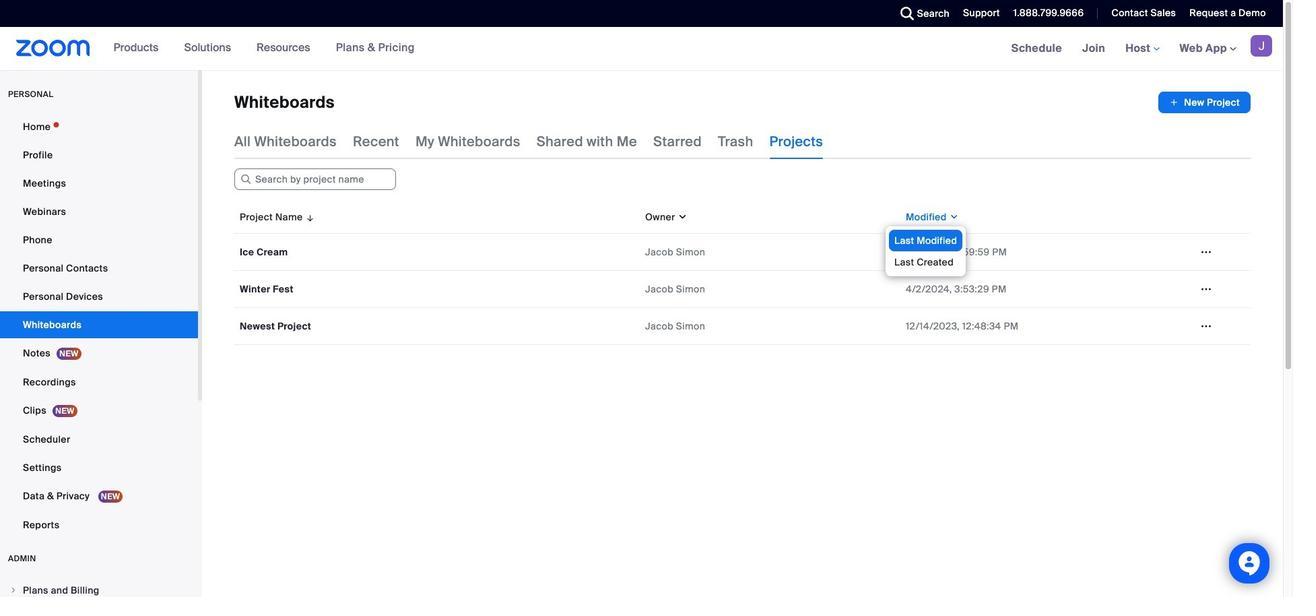 Task type: locate. For each thing, give the bounding box(es) containing it.
down image
[[676, 210, 688, 224], [947, 210, 960, 224]]

0 horizontal spatial down image
[[676, 210, 688, 224]]

tabs of all whiteboard page tab list
[[235, 124, 824, 159]]

meetings navigation
[[1002, 27, 1284, 71]]

product information navigation
[[104, 27, 425, 70]]

banner
[[0, 27, 1284, 71]]

menu item
[[0, 578, 198, 597]]

3 edit project image from the top
[[1196, 320, 1218, 332]]

1 down image from the left
[[676, 210, 688, 224]]

1 horizontal spatial down image
[[947, 210, 960, 224]]

2 vertical spatial edit project image
[[1196, 320, 1218, 332]]

1 vertical spatial edit project image
[[1196, 283, 1218, 295]]

application
[[235, 201, 1262, 355]]

menu
[[886, 226, 967, 276]]

2 down image from the left
[[947, 210, 960, 224]]

edit project image
[[1196, 246, 1218, 258], [1196, 283, 1218, 295], [1196, 320, 1218, 332]]

0 vertical spatial edit project image
[[1196, 246, 1218, 258]]



Task type: vqa. For each thing, say whether or not it's contained in the screenshot.
add Image
yes



Task type: describe. For each thing, give the bounding box(es) containing it.
arrow down image
[[303, 209, 315, 225]]

add image
[[1170, 96, 1180, 109]]

2 edit project image from the top
[[1196, 283, 1218, 295]]

right image
[[9, 586, 18, 594]]

zoom logo image
[[16, 40, 90, 57]]

1 edit project image from the top
[[1196, 246, 1218, 258]]

profile picture image
[[1252, 35, 1273, 57]]

personal menu menu
[[0, 113, 198, 540]]

Search text field
[[235, 168, 396, 190]]



